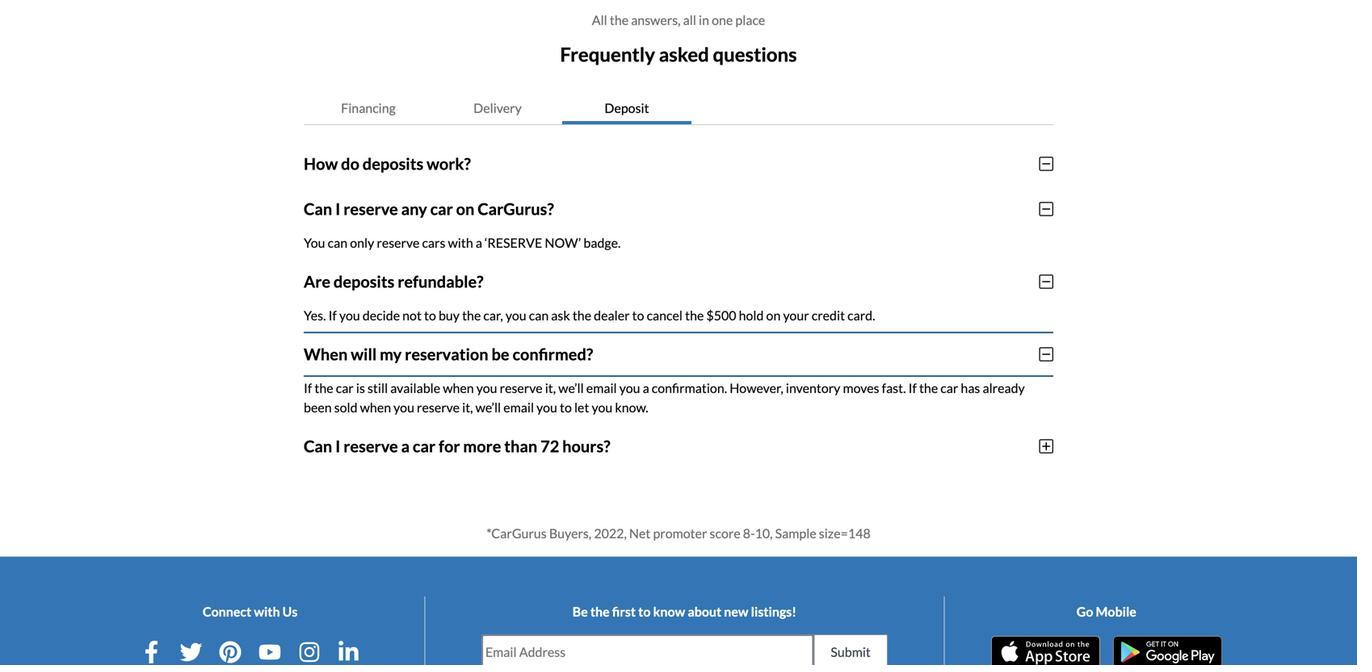 Task type: describe. For each thing, give the bounding box(es) containing it.
net
[[630, 526, 651, 542]]

1 horizontal spatial it,
[[545, 380, 556, 396]]

has
[[961, 380, 981, 396]]

*cargurus
[[487, 526, 547, 542]]

promoter
[[653, 526, 708, 542]]

still
[[368, 380, 388, 396]]

car left has
[[941, 380, 959, 396]]

minus square image for can i reserve any car on cargurus?
[[1040, 201, 1054, 217]]

youtube image
[[259, 642, 281, 664]]

can for can i reserve any car on cargurus?
[[304, 199, 332, 219]]

you right 'car,'
[[506, 308, 527, 324]]

any
[[401, 199, 427, 219]]

car,
[[484, 308, 503, 324]]

confirmed?
[[513, 345, 593, 364]]

1 vertical spatial email
[[504, 400, 534, 416]]

the left 'car,'
[[462, 308, 481, 324]]

will
[[351, 345, 377, 364]]

connect
[[203, 604, 252, 620]]

when will my reservation be confirmed?
[[304, 345, 593, 364]]

hold
[[739, 308, 764, 324]]

reserve left cars
[[377, 235, 420, 251]]

how do deposits work? button
[[304, 141, 1054, 187]]

1 vertical spatial we'll
[[476, 400, 501, 416]]

to right not
[[424, 308, 436, 324]]

$500
[[707, 308, 737, 324]]

deposits inside dropdown button
[[334, 272, 395, 292]]

all
[[683, 12, 697, 28]]

the right the all
[[610, 12, 629, 28]]

go
[[1077, 604, 1094, 620]]

us
[[283, 604, 298, 620]]

0 horizontal spatial it,
[[462, 400, 473, 416]]

submit button
[[814, 635, 888, 666]]

cargurus?
[[478, 199, 554, 219]]

1 horizontal spatial on
[[767, 308, 781, 324]]

already
[[983, 380, 1025, 396]]

i for can i reserve a car for more than 72 hours?
[[335, 437, 341, 456]]

can i reserve any car on cargurus?
[[304, 199, 554, 219]]

my
[[380, 345, 402, 364]]

sample
[[776, 526, 817, 542]]

pinterest image
[[219, 642, 242, 664]]

sold
[[334, 400, 358, 416]]

submit
[[831, 645, 871, 661]]

you left decide
[[339, 308, 360, 324]]

score
[[710, 526, 741, 542]]

only
[[350, 235, 374, 251]]

instagram image
[[298, 642, 321, 664]]

deposits inside dropdown button
[[363, 154, 424, 174]]

1 horizontal spatial when
[[443, 380, 474, 396]]

let
[[575, 400, 590, 416]]

car inside dropdown button
[[413, 437, 436, 456]]

questions
[[713, 43, 797, 66]]

decide
[[363, 308, 400, 324]]

1 vertical spatial when
[[360, 400, 391, 416]]

1 horizontal spatial email
[[587, 380, 617, 396]]

how
[[304, 154, 338, 174]]

be the first to know about new listings!
[[573, 604, 797, 620]]

know.
[[615, 400, 649, 416]]

yes.
[[304, 308, 326, 324]]

badge.
[[584, 235, 621, 251]]

fast.
[[882, 380, 906, 396]]

been
[[304, 400, 332, 416]]

know
[[653, 604, 686, 620]]

be
[[492, 345, 510, 364]]

car inside 'dropdown button'
[[430, 199, 453, 219]]

yes. if you decide not to buy the car, you can ask the dealer to cancel the $500 hold on your credit card.
[[304, 308, 876, 324]]

the right fast.
[[920, 380, 939, 396]]

linkedin image
[[337, 642, 360, 664]]

0 horizontal spatial if
[[304, 380, 312, 396]]

to right first
[[639, 604, 651, 620]]

are deposits refundable? button
[[304, 259, 1054, 305]]

when
[[304, 345, 348, 364]]

facebook image
[[140, 642, 163, 664]]

2022,
[[594, 526, 627, 542]]

0 vertical spatial can
[[328, 235, 348, 251]]

minus square image for when will my reservation be confirmed?
[[1040, 347, 1054, 363]]

a inside if the car is still available when you reserve it, we'll email you a confirmation. however, inventory moves fast. if the car has already been sold when you reserve it, we'll email you to let you know.
[[643, 380, 650, 396]]

in
[[699, 12, 710, 28]]

plus square image
[[1040, 439, 1054, 455]]

cars
[[422, 235, 446, 251]]

hours?
[[563, 437, 611, 456]]

the up been
[[315, 380, 334, 396]]

download on the app store image
[[992, 637, 1101, 666]]

be
[[573, 604, 588, 620]]

you down available
[[394, 400, 415, 416]]

deposit
[[605, 100, 649, 116]]

you
[[304, 235, 325, 251]]

reserve down be at the bottom left of the page
[[500, 380, 543, 396]]

minus square image for are deposits refundable?
[[1040, 274, 1054, 290]]

size=148
[[819, 526, 871, 542]]

buyers,
[[549, 526, 592, 542]]

when will my reservation be confirmed? button
[[304, 332, 1054, 377]]

listings!
[[751, 604, 797, 620]]

not
[[403, 308, 422, 324]]

available
[[391, 380, 441, 396]]

credit
[[812, 308, 845, 324]]

can i reserve a car for more than 72 hours?
[[304, 437, 611, 456]]

about
[[688, 604, 722, 620]]

tab list containing financing
[[304, 92, 1054, 125]]

buy
[[439, 308, 460, 324]]

Email Address email field
[[482, 636, 813, 666]]

if the car is still available when you reserve it, we'll email you a confirmation. however, inventory moves fast. if the car has already been sold when you reserve it, we'll email you to let you know.
[[304, 380, 1025, 416]]

refundable?
[[398, 272, 484, 292]]

financing
[[341, 100, 396, 116]]

work?
[[427, 154, 471, 174]]

reservation
[[405, 345, 489, 364]]

to right dealer
[[633, 308, 645, 324]]

the right be
[[591, 604, 610, 620]]



Task type: locate. For each thing, give the bounding box(es) containing it.
you up know.
[[620, 380, 641, 396]]

1 minus square image from the top
[[1040, 201, 1054, 217]]

minus square image
[[1040, 156, 1054, 172], [1040, 347, 1054, 363]]

2 minus square image from the top
[[1040, 274, 1054, 290]]

1 vertical spatial minus square image
[[1040, 347, 1054, 363]]

it,
[[545, 380, 556, 396], [462, 400, 473, 416]]

email up than at the left bottom of the page
[[504, 400, 534, 416]]

deposit tab
[[563, 92, 692, 124]]

1 vertical spatial it,
[[462, 400, 473, 416]]

you down be at the bottom left of the page
[[477, 380, 497, 396]]

can right you
[[328, 235, 348, 251]]

a left 'reserve
[[476, 235, 482, 251]]

minus square image inside "can i reserve any car on cargurus?" 'dropdown button'
[[1040, 201, 1054, 217]]

can
[[328, 235, 348, 251], [529, 308, 549, 324]]

can i reserve a car for more than 72 hours? button
[[304, 424, 1054, 469]]

it, down the 'confirmed?'
[[545, 380, 556, 396]]

we'll up the more
[[476, 400, 501, 416]]

go mobile
[[1077, 604, 1137, 620]]

do
[[341, 154, 360, 174]]

frequently
[[560, 43, 656, 66]]

your
[[784, 308, 810, 324]]

email up let
[[587, 380, 617, 396]]

0 vertical spatial with
[[448, 235, 473, 251]]

is
[[356, 380, 365, 396]]

connect with us
[[203, 604, 298, 620]]

a up know.
[[643, 380, 650, 396]]

can for can i reserve a car for more than 72 hours?
[[304, 437, 332, 456]]

*cargurus buyers, 2022, net promoter score 8-10, sample size=148
[[487, 526, 871, 542]]

can inside 'dropdown button'
[[304, 199, 332, 219]]

can left ask
[[529, 308, 549, 324]]

all the answers, all in one place
[[592, 12, 766, 28]]

how do deposits work?
[[304, 154, 471, 174]]

car right "any"
[[430, 199, 453, 219]]

1 vertical spatial on
[[767, 308, 781, 324]]

to inside if the car is still available when you reserve it, we'll email you a confirmation. however, inventory moves fast. if the car has already been sold when you reserve it, we'll email you to let you know.
[[560, 400, 572, 416]]

reserve
[[344, 199, 398, 219], [377, 235, 420, 251], [500, 380, 543, 396], [417, 400, 460, 416], [344, 437, 398, 456]]

1 vertical spatial can
[[304, 437, 332, 456]]

asked
[[659, 43, 709, 66]]

1 vertical spatial deposits
[[334, 272, 395, 292]]

'reserve
[[485, 235, 543, 251]]

can down been
[[304, 437, 332, 456]]

1 vertical spatial can
[[529, 308, 549, 324]]

financing tab
[[304, 92, 433, 124]]

confirmation.
[[652, 380, 727, 396]]

on up you can only reserve cars with a 'reserve now' badge.
[[456, 199, 475, 219]]

however,
[[730, 380, 784, 396]]

reserve down sold
[[344, 437, 398, 456]]

cancel
[[647, 308, 683, 324]]

minus square image inside when will my reservation be confirmed? dropdown button
[[1040, 347, 1054, 363]]

0 vertical spatial we'll
[[559, 380, 584, 396]]

0 vertical spatial on
[[456, 199, 475, 219]]

2 vertical spatial a
[[401, 437, 410, 456]]

8-
[[743, 526, 755, 542]]

0 vertical spatial when
[[443, 380, 474, 396]]

1 vertical spatial a
[[643, 380, 650, 396]]

1 minus square image from the top
[[1040, 156, 1054, 172]]

1 vertical spatial minus square image
[[1040, 274, 1054, 290]]

0 vertical spatial minus square image
[[1040, 201, 1054, 217]]

delivery tab
[[433, 92, 563, 124]]

it, up can i reserve a car for more than 72 hours?
[[462, 400, 473, 416]]

reserve up only
[[344, 199, 398, 219]]

2 horizontal spatial if
[[909, 380, 917, 396]]

now'
[[545, 235, 581, 251]]

1 can from the top
[[304, 199, 332, 219]]

1 vertical spatial with
[[254, 604, 280, 620]]

minus square image inside are deposits refundable? dropdown button
[[1040, 274, 1054, 290]]

mobile
[[1096, 604, 1137, 620]]

2 horizontal spatial a
[[643, 380, 650, 396]]

2 i from the top
[[335, 437, 341, 456]]

10,
[[755, 526, 773, 542]]

place
[[736, 12, 766, 28]]

minus square image for how do deposits work?
[[1040, 156, 1054, 172]]

car left for
[[413, 437, 436, 456]]

tab list
[[304, 92, 1054, 125]]

1 horizontal spatial we'll
[[559, 380, 584, 396]]

a left for
[[401, 437, 410, 456]]

moves
[[843, 380, 880, 396]]

new
[[724, 604, 749, 620]]

are
[[304, 272, 331, 292]]

minus square image inside how do deposits work? dropdown button
[[1040, 156, 1054, 172]]

inventory
[[786, 380, 841, 396]]

0 vertical spatial a
[[476, 235, 482, 251]]

get it on google play image
[[1114, 637, 1223, 666]]

can
[[304, 199, 332, 219], [304, 437, 332, 456]]

can up you
[[304, 199, 332, 219]]

when down the when will my reservation be confirmed?
[[443, 380, 474, 396]]

i inside 'dropdown button'
[[335, 199, 341, 219]]

all
[[592, 12, 608, 28]]

dealer
[[594, 308, 630, 324]]

can inside dropdown button
[[304, 437, 332, 456]]

you left let
[[537, 400, 558, 416]]

a inside dropdown button
[[401, 437, 410, 456]]

reserve inside can i reserve a car for more than 72 hours? dropdown button
[[344, 437, 398, 456]]

1 horizontal spatial with
[[448, 235, 473, 251]]

twitter image
[[180, 642, 202, 664]]

with left us
[[254, 604, 280, 620]]

for
[[439, 437, 460, 456]]

delivery
[[474, 100, 522, 116]]

than
[[505, 437, 538, 456]]

72
[[541, 437, 560, 456]]

with
[[448, 235, 473, 251], [254, 604, 280, 620]]

1 horizontal spatial can
[[529, 308, 549, 324]]

2 minus square image from the top
[[1040, 347, 1054, 363]]

car left is
[[336, 380, 354, 396]]

1 horizontal spatial if
[[329, 308, 337, 324]]

if right yes. in the left top of the page
[[329, 308, 337, 324]]

i inside dropdown button
[[335, 437, 341, 456]]

email
[[587, 380, 617, 396], [504, 400, 534, 416]]

we'll up let
[[559, 380, 584, 396]]

0 vertical spatial can
[[304, 199, 332, 219]]

0 horizontal spatial email
[[504, 400, 534, 416]]

i for can i reserve any car on cargurus?
[[335, 199, 341, 219]]

if up been
[[304, 380, 312, 396]]

0 horizontal spatial can
[[328, 235, 348, 251]]

car
[[430, 199, 453, 219], [336, 380, 354, 396], [941, 380, 959, 396], [413, 437, 436, 456]]

1 i from the top
[[335, 199, 341, 219]]

on right hold
[[767, 308, 781, 324]]

2 can from the top
[[304, 437, 332, 456]]

you
[[339, 308, 360, 324], [506, 308, 527, 324], [477, 380, 497, 396], [620, 380, 641, 396], [394, 400, 415, 416], [537, 400, 558, 416], [592, 400, 613, 416]]

you can only reserve cars with a 'reserve now' badge.
[[304, 235, 621, 251]]

0 horizontal spatial on
[[456, 199, 475, 219]]

to
[[424, 308, 436, 324], [633, 308, 645, 324], [560, 400, 572, 416], [639, 604, 651, 620]]

0 vertical spatial it,
[[545, 380, 556, 396]]

0 horizontal spatial with
[[254, 604, 280, 620]]

1 vertical spatial i
[[335, 437, 341, 456]]

the
[[610, 12, 629, 28], [462, 308, 481, 324], [573, 308, 592, 324], [685, 308, 704, 324], [315, 380, 334, 396], [920, 380, 939, 396], [591, 604, 610, 620]]

we'll
[[559, 380, 584, 396], [476, 400, 501, 416]]

minus square image
[[1040, 201, 1054, 217], [1040, 274, 1054, 290]]

if right fast.
[[909, 380, 917, 396]]

card.
[[848, 308, 876, 324]]

more
[[463, 437, 501, 456]]

if
[[329, 308, 337, 324], [304, 380, 312, 396], [909, 380, 917, 396]]

i
[[335, 199, 341, 219], [335, 437, 341, 456]]

reserve down available
[[417, 400, 460, 416]]

0 horizontal spatial a
[[401, 437, 410, 456]]

0 vertical spatial i
[[335, 199, 341, 219]]

reserve inside "can i reserve any car on cargurus?" 'dropdown button'
[[344, 199, 398, 219]]

frequently asked questions
[[560, 43, 797, 66]]

ask
[[551, 308, 570, 324]]

0 vertical spatial email
[[587, 380, 617, 396]]

you right let
[[592, 400, 613, 416]]

answers,
[[631, 12, 681, 28]]

the right ask
[[573, 308, 592, 324]]

first
[[612, 604, 636, 620]]

can i reserve any car on cargurus? button
[[304, 187, 1054, 232]]

deposits right the do at the left of page
[[363, 154, 424, 174]]

when down still
[[360, 400, 391, 416]]

0 horizontal spatial when
[[360, 400, 391, 416]]

1 horizontal spatial a
[[476, 235, 482, 251]]

i down sold
[[335, 437, 341, 456]]

on
[[456, 199, 475, 219], [767, 308, 781, 324]]

0 horizontal spatial we'll
[[476, 400, 501, 416]]

one
[[712, 12, 733, 28]]

on inside "can i reserve any car on cargurus?" 'dropdown button'
[[456, 199, 475, 219]]

the left $500
[[685, 308, 704, 324]]

0 vertical spatial deposits
[[363, 154, 424, 174]]

i down how at left top
[[335, 199, 341, 219]]

deposits up decide
[[334, 272, 395, 292]]

0 vertical spatial minus square image
[[1040, 156, 1054, 172]]

to left let
[[560, 400, 572, 416]]

are deposits refundable?
[[304, 272, 484, 292]]

with right cars
[[448, 235, 473, 251]]



Task type: vqa. For each thing, say whether or not it's contained in the screenshot.
— or —
no



